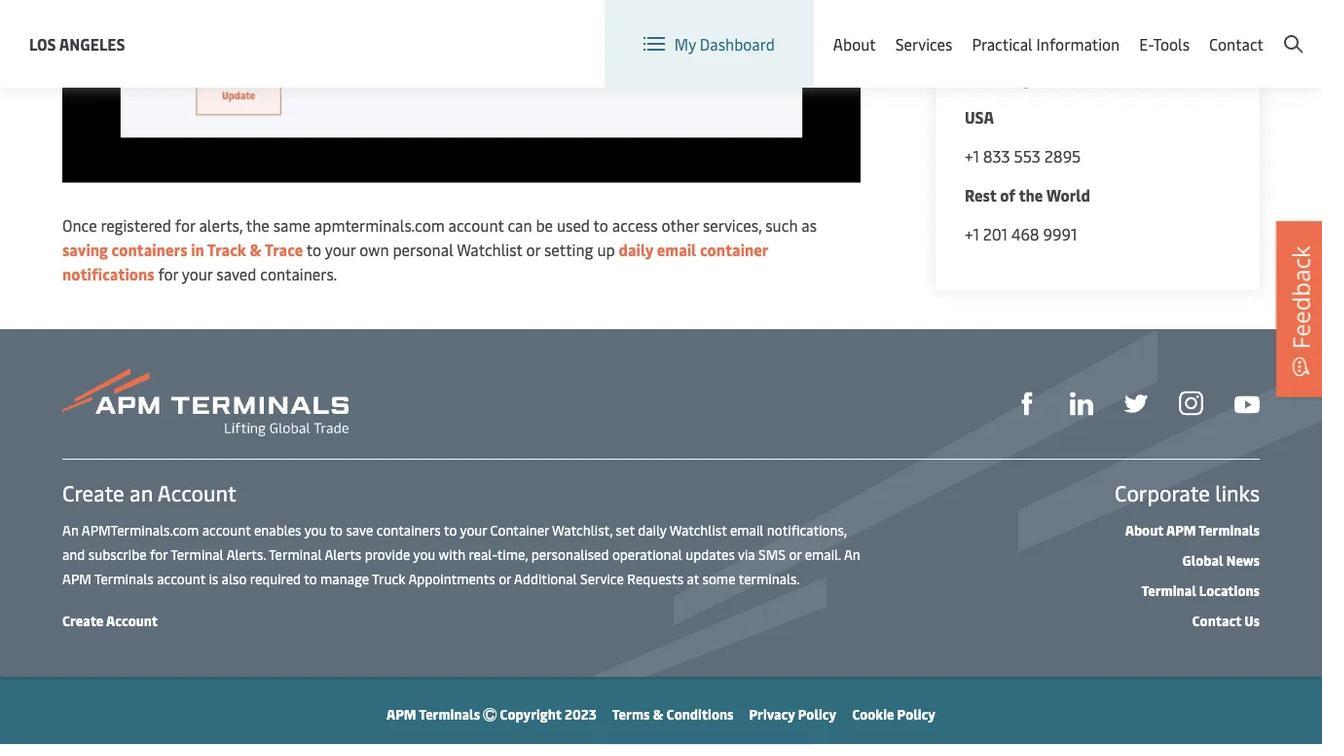 Task type: locate. For each thing, give the bounding box(es) containing it.
notifications,
[[767, 520, 847, 539]]

1 vertical spatial containers
[[377, 520, 441, 539]]

terminals up the global news link
[[1199, 520, 1261, 539]]

terminals down the subscribe
[[94, 569, 154, 587]]

0 vertical spatial email
[[657, 238, 697, 259]]

copyright
[[500, 704, 562, 723]]

0 horizontal spatial &
[[250, 238, 262, 259]]

to up containers.
[[307, 238, 322, 259]]

email inside an apmterminals.com account enables you to save containers to your container watchlist, set daily watchlist email notifications, and subscribe for terminal alerts. terminal alerts provide you with real-time, personalised operational updates via sms or email. an apm terminals account is also required to manage truck appointments or additional service requests at some terminals.
[[731, 520, 764, 539]]

your down in
[[182, 263, 213, 284]]

0 horizontal spatial or
[[499, 569, 511, 587]]

apmterminals.com
[[314, 214, 445, 235]]

1 vertical spatial an
[[845, 545, 861, 563]]

0 vertical spatial alerts
[[1119, 43, 1161, 64]]

the inside 'we send our terminal alerts from the following numbers:'
[[1202, 43, 1226, 64]]

2 vertical spatial terminals
[[419, 704, 480, 723]]

for your saved containers.
[[155, 263, 337, 284]]

+1 201 468 9991
[[965, 224, 1078, 245]]

services
[[896, 33, 953, 54]]

global up send
[[982, 18, 1027, 39]]

or down be
[[527, 238, 541, 259]]

or down time,
[[499, 569, 511, 587]]

my dashboard button
[[644, 0, 775, 88]]

create right /
[[1198, 18, 1243, 39]]

0 vertical spatial +1
[[965, 146, 980, 167]]

create down and
[[62, 611, 104, 629]]

in
[[191, 238, 204, 259]]

daily email container notifications
[[62, 238, 769, 284]]

containers.
[[260, 263, 337, 284]]

global up terminal locations
[[1183, 550, 1224, 569]]

&
[[250, 238, 262, 259], [653, 704, 664, 723]]

an up and
[[62, 520, 79, 539]]

+1 833 553 2895
[[965, 146, 1082, 167]]

apm
[[1167, 520, 1197, 539], [62, 569, 91, 587], [387, 704, 417, 723]]

1 vertical spatial or
[[789, 545, 802, 563]]

2 horizontal spatial your
[[460, 520, 487, 539]]

login
[[1146, 18, 1184, 39]]

terminals left ⓒ
[[419, 704, 480, 723]]

1 horizontal spatial global
[[1183, 550, 1224, 569]]

2 vertical spatial apm
[[387, 704, 417, 723]]

set
[[616, 520, 635, 539]]

2 horizontal spatial apm
[[1167, 520, 1197, 539]]

policy
[[799, 704, 837, 723], [898, 704, 936, 723]]

some
[[703, 569, 736, 587]]

2 vertical spatial your
[[460, 520, 487, 539]]

0 vertical spatial contact
[[1210, 33, 1265, 54]]

1 horizontal spatial or
[[527, 238, 541, 259]]

watchlist inside an apmterminals.com account enables you to save containers to your container watchlist, set daily watchlist email notifications, and subscribe for terminal alerts. terminal alerts provide you with real-time, personalised operational updates via sms or email. an apm terminals account is also required to manage truck appointments or additional service requests at some terminals.
[[670, 520, 727, 539]]

2 vertical spatial or
[[499, 569, 511, 587]]

0 vertical spatial account
[[449, 214, 504, 235]]

enables
[[254, 520, 302, 539]]

0 vertical spatial account
[[1246, 18, 1303, 39]]

0 vertical spatial &
[[250, 238, 262, 259]]

468
[[1012, 224, 1040, 245]]

policy right the 'privacy'
[[799, 704, 837, 723]]

you left 'with'
[[414, 545, 436, 563]]

required
[[250, 569, 301, 587]]

to up up
[[594, 214, 609, 235]]

create left an
[[62, 478, 124, 507]]

an right email.
[[845, 545, 861, 563]]

an
[[62, 520, 79, 539], [845, 545, 861, 563]]

los angeles link
[[29, 32, 125, 56]]

trace
[[265, 238, 303, 259]]

1 vertical spatial terminals
[[94, 569, 154, 587]]

for down apmterminals.com
[[150, 545, 168, 563]]

0 horizontal spatial watchlist
[[457, 238, 523, 259]]

los angeles
[[29, 33, 125, 54]]

+1 left 201
[[965, 224, 980, 245]]

also
[[222, 569, 247, 587]]

privacy policy link
[[750, 704, 837, 723]]

global news link
[[1183, 550, 1261, 569]]

0 vertical spatial watchlist
[[457, 238, 523, 259]]

terminal down the global news link
[[1142, 581, 1197, 599]]

up
[[598, 238, 615, 259]]

apm down and
[[62, 569, 91, 587]]

1 horizontal spatial your
[[325, 238, 356, 259]]

0 vertical spatial for
[[175, 214, 195, 235]]

create for create account
[[62, 611, 104, 629]]

0 vertical spatial you
[[305, 520, 327, 539]]

containers up the "provide"
[[377, 520, 441, 539]]

+1 left 833 at the top right of page
[[965, 146, 980, 167]]

for
[[175, 214, 195, 235], [158, 263, 178, 284], [150, 545, 168, 563]]

switch location button
[[779, 18, 920, 39]]

used
[[557, 214, 590, 235]]

policy right cookie
[[898, 704, 936, 723]]

0 vertical spatial or
[[527, 238, 541, 259]]

save
[[346, 520, 373, 539]]

account up the alerts.
[[202, 520, 251, 539]]

your
[[325, 238, 356, 259], [182, 263, 213, 284], [460, 520, 487, 539]]

your up real-
[[460, 520, 487, 539]]

about button
[[834, 0, 876, 88]]

2 horizontal spatial terminals
[[1199, 520, 1261, 539]]

0 horizontal spatial policy
[[799, 704, 837, 723]]

1 vertical spatial &
[[653, 704, 664, 723]]

1 vertical spatial about
[[1126, 520, 1164, 539]]

account left can
[[449, 214, 504, 235]]

1 vertical spatial you
[[414, 545, 436, 563]]

1 vertical spatial create
[[62, 478, 124, 507]]

daily down access
[[619, 238, 654, 259]]

1 horizontal spatial email
[[731, 520, 764, 539]]

2 horizontal spatial the
[[1202, 43, 1226, 64]]

e-tools
[[1140, 33, 1190, 54]]

alerts down the login
[[1119, 43, 1161, 64]]

for up saving containers in track & trace link
[[175, 214, 195, 235]]

apmt footer logo image
[[62, 368, 349, 436]]

daily up 'operational'
[[638, 520, 667, 539]]

1 horizontal spatial terminals
[[419, 704, 480, 723]]

such
[[766, 214, 798, 235]]

global inside button
[[982, 18, 1027, 39]]

of
[[1001, 185, 1016, 206]]

or right sms
[[789, 545, 802, 563]]

global
[[982, 18, 1027, 39], [1183, 550, 1224, 569]]

same
[[273, 214, 311, 235]]

global for global news
[[1183, 550, 1224, 569]]

the
[[1202, 43, 1226, 64], [1019, 185, 1044, 206], [246, 214, 270, 235]]

1 horizontal spatial you
[[414, 545, 436, 563]]

account
[[1246, 18, 1303, 39], [158, 478, 237, 507], [106, 611, 158, 629]]

2 horizontal spatial or
[[789, 545, 802, 563]]

create an account
[[62, 478, 237, 507]]

1 vertical spatial +1
[[965, 224, 980, 245]]

0 vertical spatial about
[[834, 33, 876, 54]]

1 +1 from the top
[[965, 146, 980, 167]]

contact us
[[1193, 611, 1261, 629]]

1 horizontal spatial containers
[[377, 520, 441, 539]]

the inside once registered for alerts, the same apmterminals.com account can be used to access other services, such as saving containers in track & trace to your own personal watchlist or setting up
[[246, 214, 270, 235]]

0 horizontal spatial the
[[246, 214, 270, 235]]

0 horizontal spatial email
[[657, 238, 697, 259]]

fill 44 link
[[1125, 389, 1149, 415]]

global news
[[1183, 550, 1261, 569]]

0 vertical spatial an
[[62, 520, 79, 539]]

you right enables
[[305, 520, 327, 539]]

1 vertical spatial contact
[[1193, 611, 1242, 629]]

from
[[1164, 43, 1199, 64]]

2 vertical spatial for
[[150, 545, 168, 563]]

feedback
[[1285, 246, 1317, 349]]

watchlist up the updates
[[670, 520, 727, 539]]

0 vertical spatial create
[[1198, 18, 1243, 39]]

container
[[700, 238, 769, 259]]

location
[[860, 18, 920, 39]]

1 vertical spatial alerts
[[325, 545, 362, 563]]

terminal down enables
[[269, 545, 322, 563]]

practical information button
[[973, 0, 1121, 88]]

to
[[594, 214, 609, 235], [307, 238, 322, 259], [330, 520, 343, 539], [444, 520, 457, 539], [304, 569, 317, 587]]

1 vertical spatial email
[[731, 520, 764, 539]]

for down saving containers in track & trace link
[[158, 263, 178, 284]]

0 vertical spatial apm
[[1167, 520, 1197, 539]]

0 horizontal spatial containers
[[112, 238, 188, 259]]

+1 for +1 833 553 2895
[[965, 146, 980, 167]]

1 horizontal spatial alerts
[[1119, 43, 1161, 64]]

alerts inside an apmterminals.com account enables you to save containers to your container watchlist, set daily watchlist email notifications, and subscribe for terminal alerts. terminal alerts provide you with real-time, personalised operational updates via sms or email. an apm terminals account is also required to manage truck appointments or additional service requests at some terminals.
[[325, 545, 362, 563]]

cookie
[[853, 704, 895, 723]]

0 horizontal spatial apm
[[62, 569, 91, 587]]

1 vertical spatial daily
[[638, 520, 667, 539]]

0 horizontal spatial you
[[305, 520, 327, 539]]

email down other
[[657, 238, 697, 259]]

email up via
[[731, 520, 764, 539]]

the down login / create account in the top of the page
[[1202, 43, 1226, 64]]

daily inside the daily email container notifications
[[619, 238, 654, 259]]

account right an
[[158, 478, 237, 507]]

1 horizontal spatial watchlist
[[670, 520, 727, 539]]

daily inside an apmterminals.com account enables you to save containers to your container watchlist, set daily watchlist email notifications, and subscribe for terminal alerts. terminal alerts provide you with real-time, personalised operational updates via sms or email. an apm terminals account is also required to manage truck appointments or additional service requests at some terminals.
[[638, 520, 667, 539]]

1 horizontal spatial the
[[1019, 185, 1044, 206]]

track
[[207, 238, 246, 259]]

contact
[[1210, 33, 1265, 54], [1193, 611, 1242, 629]]

watchlist inside once registered for alerts, the same apmterminals.com account can be used to access other services, such as saving containers in track & trace to your own personal watchlist or setting up
[[457, 238, 523, 259]]

apm down corporate links
[[1167, 520, 1197, 539]]

2895
[[1045, 146, 1082, 167]]

2 vertical spatial the
[[246, 214, 270, 235]]

menu
[[1031, 18, 1071, 39]]

account left is
[[157, 569, 206, 587]]

los
[[29, 33, 56, 54]]

privacy policy
[[750, 704, 837, 723]]

0 vertical spatial terminals
[[1199, 520, 1261, 539]]

2 policy from the left
[[898, 704, 936, 723]]

1 vertical spatial the
[[1019, 185, 1044, 206]]

1 horizontal spatial policy
[[898, 704, 936, 723]]

alerts.
[[227, 545, 266, 563]]

the right of
[[1019, 185, 1044, 206]]

2 +1 from the top
[[965, 224, 980, 245]]

rest of the world
[[965, 185, 1091, 206]]

account down the subscribe
[[106, 611, 158, 629]]

account right /
[[1246, 18, 1303, 39]]

2 vertical spatial create
[[62, 611, 104, 629]]

about for about
[[834, 33, 876, 54]]

0 horizontal spatial terminals
[[94, 569, 154, 587]]

apm left ⓒ
[[387, 704, 417, 723]]

switch location
[[810, 18, 920, 39]]

1 vertical spatial global
[[1183, 550, 1224, 569]]

youtube image
[[1235, 396, 1261, 413]]

your left own
[[325, 238, 356, 259]]

0 vertical spatial global
[[982, 18, 1027, 39]]

1 vertical spatial account
[[158, 478, 237, 507]]

with
[[439, 545, 466, 563]]

0 horizontal spatial your
[[182, 263, 213, 284]]

containers inside an apmterminals.com account enables you to save containers to your container watchlist, set daily watchlist email notifications, and subscribe for terminal alerts. terminal alerts provide you with real-time, personalised operational updates via sms or email. an apm terminals account is also required to manage truck appointments or additional service requests at some terminals.
[[377, 520, 441, 539]]

0 horizontal spatial about
[[834, 33, 876, 54]]

contact right /
[[1210, 33, 1265, 54]]

services button
[[896, 0, 953, 88]]

0 horizontal spatial alerts
[[325, 545, 362, 563]]

watchlist down can
[[457, 238, 523, 259]]

1 policy from the left
[[799, 704, 837, 723]]

0 horizontal spatial global
[[982, 18, 1027, 39]]

1 horizontal spatial about
[[1126, 520, 1164, 539]]

is
[[209, 569, 218, 587]]

global menu button
[[940, 0, 1091, 58]]

create for create an account
[[62, 478, 124, 507]]

alerts up manage
[[325, 545, 362, 563]]

create
[[1198, 18, 1243, 39], [62, 478, 124, 507], [62, 611, 104, 629]]

to left manage
[[304, 569, 317, 587]]

locations
[[1200, 581, 1261, 599]]

the left same
[[246, 214, 270, 235]]

0 vertical spatial containers
[[112, 238, 188, 259]]

0 vertical spatial daily
[[619, 238, 654, 259]]

1 vertical spatial watchlist
[[670, 520, 727, 539]]

terminals.
[[739, 569, 800, 587]]

service
[[581, 569, 624, 587]]

& right 'terms'
[[653, 704, 664, 723]]

contact down locations
[[1193, 611, 1242, 629]]

0 vertical spatial your
[[325, 238, 356, 259]]

global menu
[[982, 18, 1071, 39]]

login / create account link
[[1110, 0, 1303, 57]]

& up for your saved containers.
[[250, 238, 262, 259]]

e-
[[1140, 33, 1154, 54]]

terminals inside an apmterminals.com account enables you to save containers to your container watchlist, set daily watchlist email notifications, and subscribe for terminal alerts. terminal alerts provide you with real-time, personalised operational updates via sms or email. an apm terminals account is also required to manage truck appointments or additional service requests at some terminals.
[[94, 569, 154, 587]]

notifications
[[62, 263, 155, 284]]

e-tools button
[[1140, 0, 1190, 88]]

containers down registered
[[112, 238, 188, 259]]

+1
[[965, 146, 980, 167], [965, 224, 980, 245]]

linkedin__x28_alt_x29__3_ link
[[1071, 389, 1094, 415]]

& inside once registered for alerts, the same apmterminals.com account can be used to access other services, such as saving containers in track & trace to your own personal watchlist or setting up
[[250, 238, 262, 259]]

terminal up "numbers:" at right
[[1055, 43, 1115, 64]]

0 vertical spatial the
[[1202, 43, 1226, 64]]

1 horizontal spatial apm
[[387, 704, 417, 723]]

or
[[527, 238, 541, 259], [789, 545, 802, 563], [499, 569, 511, 587]]

your inside once registered for alerts, the same apmterminals.com account can be used to access other services, such as saving containers in track & trace to your own personal watchlist or setting up
[[325, 238, 356, 259]]

terminal locations
[[1142, 581, 1261, 599]]

1 vertical spatial apm
[[62, 569, 91, 587]]



Task type: describe. For each thing, give the bounding box(es) containing it.
2 vertical spatial account
[[106, 611, 158, 629]]

and
[[62, 545, 85, 563]]

email.
[[805, 545, 842, 563]]

you tube link
[[1235, 390, 1261, 415]]

once registered for alerts, the same apmterminals.com account can be used to access other services, such as saving containers in track & trace to your own personal watchlist or setting up
[[62, 214, 817, 259]]

553
[[1015, 146, 1041, 167]]

container
[[491, 520, 549, 539]]

practical
[[973, 33, 1033, 54]]

an
[[130, 478, 153, 507]]

1 horizontal spatial &
[[653, 704, 664, 723]]

terms
[[613, 704, 650, 723]]

contact button
[[1210, 0, 1265, 88]]

real-
[[469, 545, 498, 563]]

truck
[[372, 569, 406, 587]]

global for global menu
[[982, 18, 1027, 39]]

watchlist,
[[552, 520, 613, 539]]

create account link
[[62, 611, 158, 629]]

0 horizontal spatial an
[[62, 520, 79, 539]]

links
[[1216, 478, 1261, 507]]

own
[[360, 238, 389, 259]]

information
[[1037, 33, 1121, 54]]

for inside once registered for alerts, the same apmterminals.com account can be used to access other services, such as saving containers in track & trace to your own personal watchlist or setting up
[[175, 214, 195, 235]]

via
[[738, 545, 756, 563]]

1 vertical spatial for
[[158, 263, 178, 284]]

833
[[984, 146, 1011, 167]]

2 vertical spatial account
[[157, 569, 206, 587]]

setting
[[545, 238, 594, 259]]

alerts inside 'we send our terminal alerts from the following numbers:'
[[1119, 43, 1161, 64]]

policy for privacy policy
[[799, 704, 837, 723]]

to up 'with'
[[444, 520, 457, 539]]

access
[[613, 214, 658, 235]]

personalised
[[532, 545, 609, 563]]

about apm terminals link
[[1126, 520, 1261, 539]]

or inside once registered for alerts, the same apmterminals.com account can be used to access other services, such as saving containers in track & trace to your own personal watchlist or setting up
[[527, 238, 541, 259]]

subscribe
[[88, 545, 147, 563]]

terminal inside 'we send our terminal alerts from the following numbers:'
[[1055, 43, 1115, 64]]

terminal locations link
[[1142, 581, 1261, 599]]

an apmterminals.com account enables you to save containers to your container watchlist, set daily watchlist email notifications, and subscribe for terminal alerts. terminal alerts provide you with real-time, personalised operational updates via sms or email. an apm terminals account is also required to manage truck appointments or additional service requests at some terminals.
[[62, 520, 861, 587]]

angeles
[[59, 33, 125, 54]]

daily email container notifications link
[[62, 238, 769, 284]]

terms & conditions link
[[613, 704, 734, 723]]

login / create account
[[1146, 18, 1303, 39]]

9991
[[1044, 224, 1078, 245]]

account inside once registered for alerts, the same apmterminals.com account can be used to access other services, such as saving containers in track & trace to your own personal watchlist or setting up
[[449, 214, 504, 235]]

we send our terminal alerts from the following numbers:
[[965, 43, 1226, 89]]

terminal up is
[[171, 545, 224, 563]]

privacy
[[750, 704, 796, 723]]

other
[[662, 214, 699, 235]]

feedback button
[[1277, 221, 1323, 397]]

saving
[[62, 238, 108, 259]]

tools
[[1154, 33, 1190, 54]]

personal
[[393, 238, 454, 259]]

news
[[1227, 550, 1261, 569]]

instagram image
[[1180, 391, 1204, 416]]

saving containers in track & trace link
[[62, 238, 303, 259]]

once
[[62, 214, 97, 235]]

linkedin image
[[1071, 392, 1094, 415]]

2023
[[565, 704, 597, 723]]

contact for contact
[[1210, 33, 1265, 54]]

corporate links
[[1115, 478, 1261, 507]]

provide
[[365, 545, 410, 563]]

instagram link
[[1180, 389, 1204, 416]]

facebook image
[[1016, 392, 1039, 415]]

policy for cookie policy
[[898, 704, 936, 723]]

contact for contact us
[[1193, 611, 1242, 629]]

services,
[[703, 214, 762, 235]]

appointments
[[409, 569, 496, 587]]

twitter image
[[1125, 392, 1149, 415]]

at
[[687, 569, 700, 587]]

contact us link
[[1193, 611, 1261, 629]]

about for about apm terminals
[[1126, 520, 1164, 539]]

conditions
[[667, 704, 734, 723]]

practical information
[[973, 33, 1121, 54]]

/
[[1187, 18, 1194, 39]]

to left the save
[[330, 520, 343, 539]]

my dashboard
[[675, 33, 775, 54]]

containers inside once registered for alerts, the same apmterminals.com account can be used to access other services, such as saving containers in track & trace to your own personal watchlist or setting up
[[112, 238, 188, 259]]

as
[[802, 214, 817, 235]]

your inside an apmterminals.com account enables you to save containers to your container watchlist, set daily watchlist email notifications, and subscribe for terminal alerts. terminal alerts provide you with real-time, personalised operational updates via sms or email. an apm terminals account is also required to manage truck appointments or additional service requests at some terminals.
[[460, 520, 487, 539]]

+1 for +1 201 468 9991
[[965, 224, 980, 245]]

world
[[1047, 185, 1091, 206]]

for inside an apmterminals.com account enables you to save containers to your container watchlist, set daily watchlist email notifications, and subscribe for terminal alerts. terminal alerts provide you with real-time, personalised operational updates via sms or email. an apm terminals account is also required to manage truck appointments or additional service requests at some terminals.
[[150, 545, 168, 563]]

send
[[991, 43, 1024, 64]]

rest
[[965, 185, 997, 206]]

our
[[1028, 43, 1051, 64]]

1 vertical spatial your
[[182, 263, 213, 284]]

updates
[[686, 545, 735, 563]]

be
[[536, 214, 553, 235]]

sms
[[759, 545, 786, 563]]

email inside the daily email container notifications
[[657, 238, 697, 259]]

us
[[1245, 611, 1261, 629]]

apm terminals ⓒ copyright 2023
[[387, 704, 597, 723]]

registered
[[101, 214, 171, 235]]

my
[[675, 33, 696, 54]]

create account
[[62, 611, 158, 629]]

additional
[[514, 569, 577, 587]]

we
[[965, 43, 987, 64]]

terminal alerts subscription image
[[62, 0, 861, 182]]

1 horizontal spatial an
[[845, 545, 861, 563]]

apm inside an apmterminals.com account enables you to save containers to your container watchlist, set daily watchlist email notifications, and subscribe for terminal alerts. terminal alerts provide you with real-time, personalised operational updates via sms or email. an apm terminals account is also required to manage truck appointments or additional service requests at some terminals.
[[62, 569, 91, 587]]

about apm terminals
[[1126, 520, 1261, 539]]

corporate
[[1115, 478, 1211, 507]]

time,
[[498, 545, 528, 563]]

1 vertical spatial account
[[202, 520, 251, 539]]



Task type: vqa. For each thing, say whether or not it's contained in the screenshot.
for to the bottom
yes



